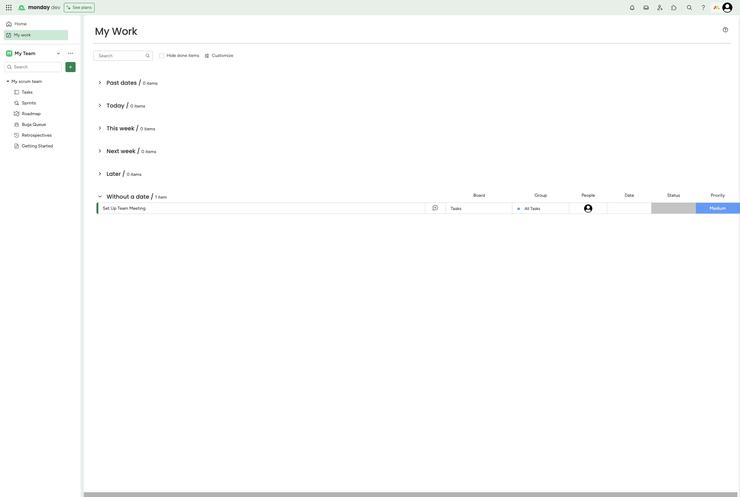 Task type: vqa. For each thing, say whether or not it's contained in the screenshot.
Hyperlinks
no



Task type: describe. For each thing, give the bounding box(es) containing it.
work
[[21, 32, 31, 37]]

sprints
[[22, 100, 36, 106]]

my for my work
[[95, 24, 109, 38]]

retrospectives
[[22, 132, 52, 138]]

/ right 'today'
[[126, 102, 129, 109]]

see plans button
[[64, 3, 95, 12]]

without a date / 1 item
[[107, 193, 167, 201]]

monday
[[28, 4, 50, 11]]

0 for past dates /
[[143, 81, 146, 86]]

search everything image
[[687, 4, 693, 11]]

maria williams image
[[584, 204, 593, 213]]

status
[[668, 193, 680, 198]]

0 inside today / 0 items
[[130, 103, 133, 109]]

see
[[73, 5, 80, 10]]

roadmap
[[22, 111, 41, 116]]

group
[[535, 193, 547, 198]]

/ down this week / 0 items
[[137, 147, 140, 155]]

see plans
[[73, 5, 92, 10]]

caret down image
[[7, 79, 9, 84]]

hide
[[167, 53, 176, 58]]

priority
[[711, 193, 725, 198]]

items right done
[[188, 53, 199, 58]]

1
[[155, 195, 157, 200]]

item
[[158, 195, 167, 200]]

set
[[103, 206, 110, 211]]

items inside this week / 0 items
[[144, 126, 155, 132]]

items inside next week / 0 items
[[145, 149, 156, 154]]

set up team meeting
[[103, 206, 146, 211]]

board
[[474, 193, 485, 198]]

home button
[[4, 19, 68, 29]]

today
[[107, 102, 125, 109]]

today / 0 items
[[107, 102, 145, 109]]

items inside later / 0 items
[[131, 172, 142, 177]]

all tasks
[[525, 206, 541, 211]]

list box containing my scrum team
[[0, 75, 81, 237]]

1 horizontal spatial tasks
[[451, 206, 462, 211]]

dev
[[51, 4, 60, 11]]

past dates / 0 items
[[107, 79, 158, 87]]

Filter dashboard by text search field
[[93, 51, 153, 61]]

my for my scrum team
[[11, 79, 17, 84]]

search image
[[145, 53, 150, 58]]

public board image
[[14, 89, 20, 95]]

customize
[[212, 53, 233, 58]]

my team
[[15, 50, 35, 56]]

my work
[[14, 32, 31, 37]]

this week / 0 items
[[107, 124, 155, 132]]

my work
[[95, 24, 137, 38]]

items inside past dates / 0 items
[[147, 81, 158, 86]]

workspace image
[[6, 50, 12, 57]]

later / 0 items
[[107, 170, 142, 178]]

home
[[15, 21, 27, 27]]

inbox image
[[643, 4, 650, 11]]



Task type: locate. For each thing, give the bounding box(es) containing it.
getting started
[[22, 143, 53, 149]]

bugs
[[22, 122, 32, 127]]

0 right 'today'
[[130, 103, 133, 109]]

0 for this week /
[[140, 126, 143, 132]]

0
[[143, 81, 146, 86], [130, 103, 133, 109], [140, 126, 143, 132], [141, 149, 144, 154], [127, 172, 130, 177]]

medium
[[710, 206, 726, 211]]

team
[[32, 79, 42, 84]]

None search field
[[93, 51, 153, 61]]

0 vertical spatial week
[[120, 124, 134, 132]]

0 right dates
[[143, 81, 146, 86]]

next week / 0 items
[[107, 147, 156, 155]]

help image
[[701, 4, 707, 11]]

1 horizontal spatial team
[[118, 206, 128, 211]]

/ right later
[[122, 170, 125, 178]]

all
[[525, 206, 530, 211]]

week right this
[[120, 124, 134, 132]]

options image
[[67, 64, 74, 70]]

items up without a date / 1 item
[[131, 172, 142, 177]]

team
[[23, 50, 35, 56], [118, 206, 128, 211]]

my inside list box
[[11, 79, 17, 84]]

team up search in workspace field
[[23, 50, 35, 56]]

/ up next week / 0 items
[[136, 124, 139, 132]]

2 horizontal spatial tasks
[[531, 206, 541, 211]]

scrum
[[19, 79, 31, 84]]

my
[[95, 24, 109, 38], [14, 32, 20, 37], [15, 50, 22, 56], [11, 79, 17, 84]]

my scrum team
[[11, 79, 42, 84]]

next
[[107, 147, 119, 155]]

apps image
[[671, 4, 677, 11]]

workspace selection element
[[6, 50, 36, 57]]

bugs queue
[[22, 122, 46, 127]]

monday dev
[[28, 4, 60, 11]]

0 up next week / 0 items
[[140, 126, 143, 132]]

week
[[120, 124, 134, 132], [121, 147, 136, 155]]

without
[[107, 193, 129, 201]]

up
[[111, 206, 117, 211]]

team right the up
[[118, 206, 128, 211]]

week right next
[[121, 147, 136, 155]]

0 down this week / 0 items
[[141, 149, 144, 154]]

items down this week / 0 items
[[145, 149, 156, 154]]

hide done items
[[167, 53, 199, 58]]

0 for next week /
[[141, 149, 144, 154]]

my work button
[[4, 30, 68, 40]]

0 horizontal spatial tasks
[[22, 89, 33, 95]]

maria williams image
[[723, 3, 733, 13]]

0 inside past dates / 0 items
[[143, 81, 146, 86]]

items
[[188, 53, 199, 58], [147, 81, 158, 86], [134, 103, 145, 109], [144, 126, 155, 132], [145, 149, 156, 154], [131, 172, 142, 177]]

week for next
[[121, 147, 136, 155]]

0 inside this week / 0 items
[[140, 126, 143, 132]]

0 vertical spatial team
[[23, 50, 35, 56]]

customize button
[[202, 51, 236, 61]]

plans
[[81, 5, 92, 10]]

menu image
[[723, 27, 728, 32]]

m
[[7, 50, 11, 56]]

a
[[131, 193, 134, 201]]

/ right dates
[[138, 79, 141, 87]]

items right dates
[[147, 81, 158, 86]]

/
[[138, 79, 141, 87], [126, 102, 129, 109], [136, 124, 139, 132], [137, 147, 140, 155], [122, 170, 125, 178], [151, 193, 154, 201]]

list box
[[0, 75, 81, 237]]

my for my team
[[15, 50, 22, 56]]

tasks
[[22, 89, 33, 95], [451, 206, 462, 211], [531, 206, 541, 211]]

this
[[107, 124, 118, 132]]

items inside today / 0 items
[[134, 103, 145, 109]]

items up next week / 0 items
[[144, 126, 155, 132]]

past
[[107, 79, 119, 87]]

items up this week / 0 items
[[134, 103, 145, 109]]

public board image
[[14, 143, 20, 149]]

date
[[136, 193, 149, 201]]

tasks inside list box
[[22, 89, 33, 95]]

invite members image
[[657, 4, 664, 11]]

1 vertical spatial team
[[118, 206, 128, 211]]

my for my work
[[14, 32, 20, 37]]

notifications image
[[629, 4, 636, 11]]

later
[[107, 170, 121, 178]]

people
[[582, 193, 595, 198]]

1 vertical spatial week
[[121, 147, 136, 155]]

option
[[0, 76, 81, 77]]

0 inside later / 0 items
[[127, 172, 130, 177]]

/ left the "1"
[[151, 193, 154, 201]]

meeting
[[129, 206, 146, 211]]

Search in workspace field
[[13, 63, 53, 71]]

select product image
[[6, 4, 12, 11]]

0 horizontal spatial team
[[23, 50, 35, 56]]

done
[[177, 53, 187, 58]]

0 right later
[[127, 172, 130, 177]]

started
[[38, 143, 53, 149]]

0 inside next week / 0 items
[[141, 149, 144, 154]]

date
[[625, 193, 634, 198]]

tasks link
[[450, 203, 509, 214]]

getting
[[22, 143, 37, 149]]

my inside button
[[14, 32, 20, 37]]

workspace options image
[[67, 50, 74, 56]]

my inside workspace selection element
[[15, 50, 22, 56]]

queue
[[33, 122, 46, 127]]

team inside workspace selection element
[[23, 50, 35, 56]]

work
[[112, 24, 137, 38]]

week for this
[[120, 124, 134, 132]]

dates
[[121, 79, 137, 87]]



